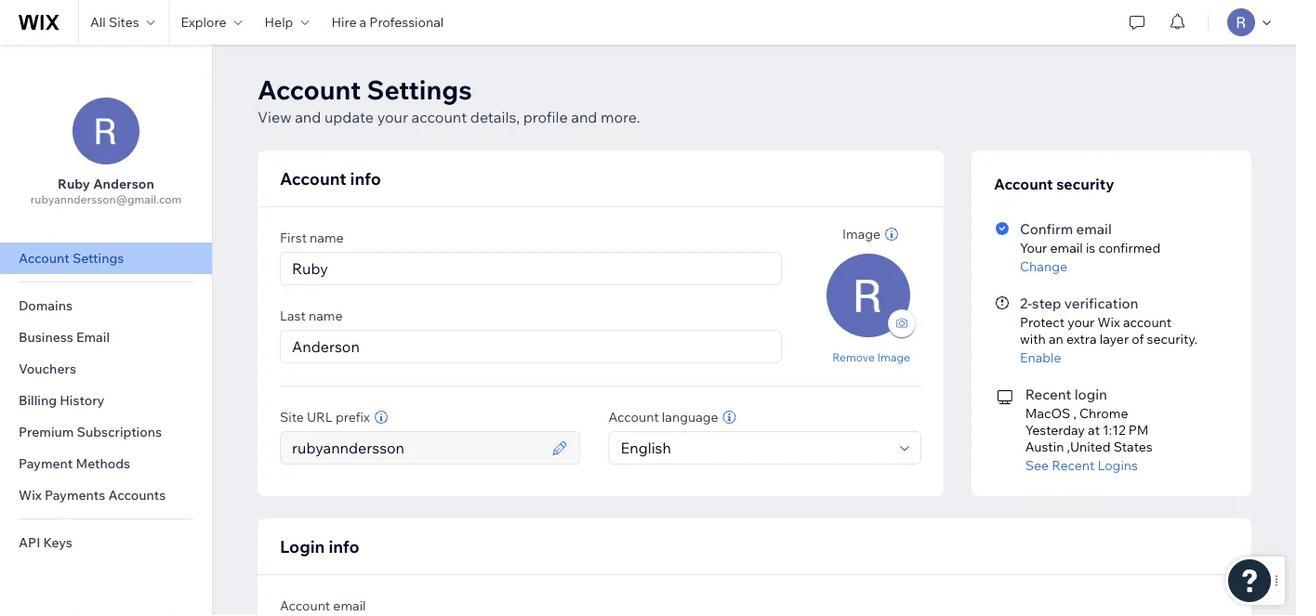 Task type: describe. For each thing, give the bounding box(es) containing it.
0 vertical spatial recent
[[1025, 385, 1071, 403]]

see recent logins button
[[1025, 457, 1229, 474]]

professional
[[369, 14, 444, 30]]

details,
[[470, 108, 520, 126]]

is
[[1086, 240, 1095, 256]]

change button
[[1020, 258, 1226, 275]]

history
[[60, 392, 105, 409]]

billing
[[19, 392, 57, 409]]

yesterday
[[1025, 422, 1085, 438]]

business email
[[19, 329, 110, 345]]

remove image button
[[832, 349, 910, 365]]

premium
[[19, 424, 74, 440]]

with
[[1020, 331, 1046, 347]]

your inside 2-step verification protect your wix account with an extra layer of security. enable
[[1067, 314, 1095, 331]]

at
[[1088, 422, 1100, 438]]

account for account settings view and update your account details, profile and more.
[[258, 73, 361, 106]]

premium subscriptions link
[[0, 417, 212, 448]]

ruby
[[58, 176, 90, 192]]

methods
[[76, 456, 130, 472]]

language
[[662, 409, 718, 425]]

1:12
[[1103, 422, 1125, 438]]

vouchers
[[19, 361, 76, 377]]

change
[[1020, 258, 1067, 275]]

login
[[1074, 385, 1107, 403]]

login info
[[280, 536, 359, 557]]

account settings link
[[0, 243, 212, 274]]

states
[[1114, 439, 1153, 455]]

security.
[[1147, 331, 1198, 347]]

hire a professional link
[[320, 0, 455, 45]]

first name
[[280, 230, 344, 246]]

email
[[76, 329, 110, 345]]

settings for account settings view and update your account details, profile and more.
[[367, 73, 472, 106]]

hire
[[331, 14, 357, 30]]

logins
[[1097, 457, 1138, 474]]

Enter your first name. text field
[[286, 253, 775, 284]]

last name
[[280, 308, 343, 324]]

account language
[[609, 409, 718, 425]]

an
[[1049, 331, 1063, 347]]

login
[[280, 536, 325, 557]]

premium subscriptions
[[19, 424, 162, 440]]

austin
[[1025, 439, 1064, 455]]

layer
[[1100, 331, 1129, 347]]

wix inside sidebar element
[[19, 487, 42, 503]]

profile
[[523, 108, 568, 126]]

wix payments accounts link
[[0, 480, 212, 511]]

1 vertical spatial email
[[1050, 240, 1083, 256]]

enable
[[1020, 350, 1061, 366]]

payments
[[45, 487, 105, 503]]

chrome
[[1079, 405, 1128, 422]]

wix inside 2-step verification protect your wix account with an extra layer of security. enable
[[1098, 314, 1120, 331]]

account for account info
[[280, 168, 346, 189]]

confirm
[[1020, 220, 1073, 238]]

2-step verification protect your wix account with an extra layer of security. enable
[[1020, 294, 1198, 366]]

email for account
[[333, 598, 366, 614]]

accounts
[[108, 487, 166, 503]]

image inside remove image button
[[877, 350, 910, 364]]

account info
[[280, 168, 381, 189]]

protect
[[1020, 314, 1065, 331]]

your
[[1020, 240, 1047, 256]]

subscriptions
[[77, 424, 162, 440]]

api keys
[[19, 535, 72, 551]]

account security
[[994, 175, 1114, 193]]

remove image
[[832, 350, 910, 364]]

site url prefix
[[280, 409, 370, 425]]

rubyanndersson@gmail.com
[[30, 192, 182, 206]]

view
[[258, 108, 292, 126]]

1 and from the left
[[295, 108, 321, 126]]



Task type: locate. For each thing, give the bounding box(es) containing it.
business email link
[[0, 322, 212, 353]]

name for last name
[[309, 308, 343, 324]]

a
[[359, 14, 367, 30]]

your inside account settings view and update your account details, profile and more.
[[377, 108, 408, 126]]

pm
[[1128, 422, 1149, 438]]

0 horizontal spatial and
[[295, 108, 321, 126]]

enable button
[[1020, 350, 1226, 366]]

account inside 2-step verification protect your wix account with an extra layer of security. enable
[[1123, 314, 1172, 331]]

recent up macos at the right bottom of page
[[1025, 385, 1071, 403]]

account up first name
[[280, 168, 346, 189]]

payment
[[19, 456, 73, 472]]

0 vertical spatial name
[[310, 230, 344, 246]]

image
[[842, 226, 881, 242], [877, 350, 910, 364]]

account up domains
[[19, 250, 70, 266]]

email down login info
[[333, 598, 366, 614]]

1 vertical spatial your
[[1067, 314, 1095, 331]]

info down update at the top of the page
[[350, 168, 381, 189]]

1 vertical spatial account
[[1123, 314, 1172, 331]]

recent login macos , chrome yesterday at 1:12 pm austin ,united states see recent logins
[[1025, 385, 1153, 474]]

Enter your last name. text field
[[286, 331, 775, 363]]

account
[[258, 73, 361, 106], [280, 168, 346, 189], [994, 175, 1053, 193], [19, 250, 70, 266], [609, 409, 659, 425], [280, 598, 330, 614]]

account inside account settings view and update your account details, profile and more.
[[258, 73, 361, 106]]

name right last
[[309, 308, 343, 324]]

1 vertical spatial wix
[[19, 487, 42, 503]]

0 vertical spatial account
[[411, 108, 467, 126]]

email up is
[[1076, 220, 1112, 238]]

security
[[1056, 175, 1114, 193]]

api keys link
[[0, 527, 212, 559]]

0 vertical spatial email
[[1076, 220, 1112, 238]]

settings up domains "link"
[[72, 250, 124, 266]]

domains
[[19, 298, 73, 314]]

account up of
[[1123, 314, 1172, 331]]

1 vertical spatial info
[[329, 536, 359, 557]]

info for login info
[[329, 536, 359, 557]]

email for confirm
[[1076, 220, 1112, 238]]

sites
[[109, 14, 139, 30]]

business
[[19, 329, 73, 345]]

update
[[324, 108, 374, 126]]

step
[[1032, 294, 1061, 312]]

info for account info
[[350, 168, 381, 189]]

1 horizontal spatial and
[[571, 108, 597, 126]]

help button
[[253, 0, 320, 45]]

1 horizontal spatial account
[[1123, 314, 1172, 331]]

2 and from the left
[[571, 108, 597, 126]]

,
[[1073, 405, 1077, 422]]

info right login at the left bottom of the page
[[329, 536, 359, 557]]

account for account language
[[609, 409, 659, 425]]

recent down ,united
[[1052, 457, 1095, 474]]

macos
[[1025, 405, 1070, 422]]

of
[[1132, 331, 1144, 347]]

settings inside sidebar element
[[72, 250, 124, 266]]

anderson
[[93, 176, 154, 192]]

email
[[1076, 220, 1112, 238], [1050, 240, 1083, 256], [333, 598, 366, 614]]

explore
[[181, 14, 226, 30]]

0 horizontal spatial your
[[377, 108, 408, 126]]

all
[[90, 14, 106, 30]]

account for step
[[1123, 314, 1172, 331]]

account up the view
[[258, 73, 361, 106]]

2-
[[1020, 294, 1032, 312]]

first
[[280, 230, 307, 246]]

account for account settings
[[19, 250, 70, 266]]

account for account security
[[994, 175, 1053, 193]]

account left details,
[[411, 108, 467, 126]]

0 horizontal spatial wix
[[19, 487, 42, 503]]

site
[[280, 409, 304, 425]]

more.
[[601, 108, 640, 126]]

api
[[19, 535, 40, 551]]

1 horizontal spatial settings
[[367, 73, 472, 106]]

and left more. on the left
[[571, 108, 597, 126]]

url
[[307, 409, 333, 425]]

account email
[[280, 598, 366, 614]]

keys
[[43, 535, 72, 551]]

prefix
[[336, 409, 370, 425]]

wix
[[1098, 314, 1120, 331], [19, 487, 42, 503]]

email left is
[[1050, 240, 1083, 256]]

name
[[310, 230, 344, 246], [309, 308, 343, 324]]

vouchers link
[[0, 353, 212, 385]]

wix up layer
[[1098, 314, 1120, 331]]

confirm email your email is confirmed change
[[1020, 220, 1160, 275]]

0 vertical spatial image
[[842, 226, 881, 242]]

wix payments accounts
[[19, 487, 166, 503]]

1 vertical spatial name
[[309, 308, 343, 324]]

account for account email
[[280, 598, 330, 614]]

hire a professional
[[331, 14, 444, 30]]

domains link
[[0, 290, 212, 322]]

last
[[280, 308, 306, 324]]

settings down professional
[[367, 73, 472, 106]]

billing history link
[[0, 385, 212, 417]]

0 vertical spatial info
[[350, 168, 381, 189]]

your right update at the top of the page
[[377, 108, 408, 126]]

settings
[[367, 73, 472, 106], [72, 250, 124, 266]]

0 horizontal spatial account
[[411, 108, 467, 126]]

Choose an account name text field
[[286, 432, 546, 464]]

1 vertical spatial settings
[[72, 250, 124, 266]]

see
[[1025, 457, 1049, 474]]

0 horizontal spatial settings
[[72, 250, 124, 266]]

billing history
[[19, 392, 105, 409]]

confirmed
[[1098, 240, 1160, 256]]

,united
[[1067, 439, 1111, 455]]

extra
[[1066, 331, 1097, 347]]

1 vertical spatial image
[[877, 350, 910, 364]]

account left language
[[609, 409, 659, 425]]

1 vertical spatial recent
[[1052, 457, 1095, 474]]

help
[[265, 14, 293, 30]]

all sites
[[90, 14, 139, 30]]

2 vertical spatial email
[[333, 598, 366, 614]]

account settings view and update your account details, profile and more.
[[258, 73, 640, 126]]

account for settings
[[411, 108, 467, 126]]

account inside account settings view and update your account details, profile and more.
[[411, 108, 467, 126]]

name for first name
[[310, 230, 344, 246]]

1 horizontal spatial your
[[1067, 314, 1095, 331]]

recent
[[1025, 385, 1071, 403], [1052, 457, 1095, 474]]

account
[[411, 108, 467, 126], [1123, 314, 1172, 331]]

None field
[[615, 432, 894, 464]]

sidebar element
[[0, 45, 213, 616]]

0 vertical spatial your
[[377, 108, 408, 126]]

and right the view
[[295, 108, 321, 126]]

account inside sidebar element
[[19, 250, 70, 266]]

payment methods link
[[0, 448, 212, 480]]

verification
[[1064, 294, 1138, 312]]

remove
[[832, 350, 875, 364]]

settings for account settings
[[72, 250, 124, 266]]

your up extra
[[1067, 314, 1095, 331]]

ruby anderson rubyanndersson@gmail.com
[[30, 176, 182, 206]]

account up confirm
[[994, 175, 1053, 193]]

settings inside account settings view and update your account details, profile and more.
[[367, 73, 472, 106]]

0 vertical spatial wix
[[1098, 314, 1120, 331]]

wix down payment at the left bottom
[[19, 487, 42, 503]]

account settings
[[19, 250, 124, 266]]

payment methods
[[19, 456, 130, 472]]

account down login at the left bottom of the page
[[280, 598, 330, 614]]

1 horizontal spatial wix
[[1098, 314, 1120, 331]]

0 vertical spatial settings
[[367, 73, 472, 106]]

name right first
[[310, 230, 344, 246]]



Task type: vqa. For each thing, say whether or not it's contained in the screenshot.
media & content "Link"
no



